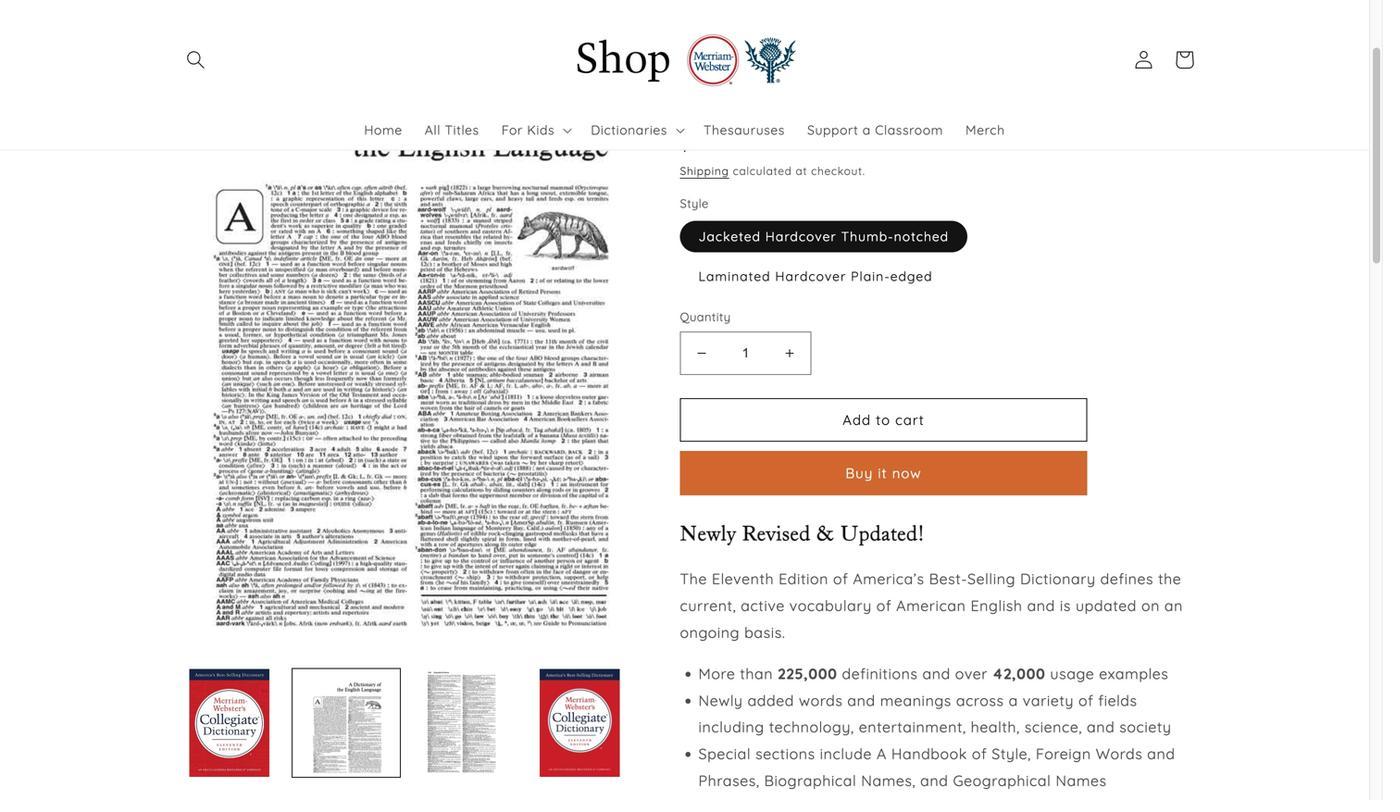 Task type: vqa. For each thing, say whether or not it's contained in the screenshot.
health,
yes



Task type: locate. For each thing, give the bounding box(es) containing it.
and down fields
[[1087, 718, 1115, 736]]

and left is
[[1028, 596, 1056, 615]]

current,
[[680, 596, 736, 615]]

style
[[680, 196, 709, 211]]

of down the health,
[[972, 745, 987, 763]]

1 vertical spatial newly
[[699, 691, 743, 710]]

merch
[[966, 122, 1005, 138]]

hardcover down jacketed hardcover thumb-notched
[[775, 268, 847, 284]]

society
[[1120, 718, 1172, 736]]

and
[[1028, 596, 1056, 615], [923, 665, 951, 683], [848, 691, 876, 710], [1087, 718, 1115, 736], [1148, 745, 1176, 763], [921, 771, 949, 790]]

0 vertical spatial eleventh
[[847, 71, 975, 115]]

0 vertical spatial hardcover
[[766, 228, 837, 245]]

1 horizontal spatial a
[[1009, 691, 1019, 710]]

of down the usage
[[1079, 691, 1094, 710]]

of
[[833, 570, 849, 588], [877, 596, 892, 615], [1079, 691, 1094, 710], [972, 745, 987, 763]]

0 horizontal spatial edition
[[779, 570, 829, 588]]

newly up the
[[680, 520, 737, 546]]

than
[[740, 665, 773, 683]]

eleventh up classroom
[[847, 71, 975, 115]]

selling
[[968, 570, 1016, 588]]

eleventh up active
[[712, 570, 774, 588]]

hardcover for jacketed
[[766, 228, 837, 245]]

more
[[699, 665, 736, 683]]

foreign
[[1036, 745, 1092, 763]]

phrases,
[[699, 771, 760, 790]]

eleventh inside the eleventh edition of america's best-selling dictionary defines the current, active vocabulary of american english and is updated on an ongoing basis.
[[712, 570, 774, 588]]

over
[[956, 665, 988, 683]]

Quantity number field
[[723, 332, 769, 375]]

0 horizontal spatial eleventh
[[712, 570, 774, 588]]

gallery viewer region
[[175, 28, 634, 777]]

shipping link
[[680, 164, 729, 178]]

newly down more
[[699, 691, 743, 710]]

list
[[353, 111, 1017, 150]]

0 vertical spatial edition
[[984, 71, 1093, 115]]

webster's
[[822, 23, 957, 66]]

0 horizontal spatial a
[[863, 122, 871, 138]]

science,
[[1025, 718, 1083, 736]]

shipping
[[680, 164, 729, 178]]

of down america's
[[877, 596, 892, 615]]

include
[[820, 745, 872, 763]]

all
[[425, 122, 441, 138]]

variety
[[1023, 691, 1074, 710]]

ongoing
[[680, 623, 740, 642]]

225,000
[[778, 665, 838, 683]]

1 horizontal spatial eleventh
[[847, 71, 975, 115]]

1 vertical spatial eleventh
[[712, 570, 774, 588]]

edition down "collegiate"
[[984, 71, 1093, 115]]

edition inside merriam-webster's collegiate dictionary, eleventh edition
[[984, 71, 1093, 115]]

the
[[1159, 570, 1182, 588]]

the
[[680, 570, 707, 588]]

edition up vocabulary
[[779, 570, 829, 588]]

support a classroom
[[808, 122, 944, 138]]

special
[[699, 745, 751, 763]]

quantity
[[680, 309, 731, 325]]

hardcover up laminated hardcover plain-edged
[[766, 228, 837, 245]]

&
[[817, 520, 835, 546]]

42,000
[[993, 665, 1046, 683]]

merriam-webster's collegiate dictionary, eleventh edition
[[680, 23, 1109, 115]]

fields
[[1099, 691, 1138, 710]]

home
[[364, 122, 403, 138]]

collegiate
[[966, 23, 1109, 66]]

eleventh
[[847, 71, 975, 115], [712, 570, 774, 588]]

jacketed
[[699, 228, 761, 245]]

1 vertical spatial a
[[1009, 691, 1019, 710]]

1 vertical spatial hardcover
[[775, 268, 847, 284]]

hardcover for laminated
[[775, 268, 847, 284]]

for
[[502, 122, 523, 138]]

merriam-webster shop image
[[574, 25, 796, 94]]

buy it now button
[[680, 451, 1088, 496]]

caret image
[[676, 128, 685, 134]]

a down 42,000
[[1009, 691, 1019, 710]]

checkout.
[[811, 164, 866, 178]]

an
[[1165, 596, 1184, 615]]

vocabulary
[[790, 596, 872, 615]]

for kids
[[502, 122, 555, 138]]

a right support
[[863, 122, 871, 138]]

1 horizontal spatial edition
[[984, 71, 1093, 115]]

hardcover
[[766, 228, 837, 245], [775, 268, 847, 284]]

classroom
[[875, 122, 944, 138]]

0 vertical spatial a
[[863, 122, 871, 138]]

dictionary,
[[680, 71, 838, 115]]

and down handbook
[[921, 771, 949, 790]]

0 vertical spatial newly
[[680, 520, 737, 546]]

1 vertical spatial edition
[[779, 570, 829, 588]]

the eleventh edition of america's best-selling dictionary defines the current, active vocabulary of american english and is updated on an ongoing basis.
[[680, 570, 1184, 642]]

account image
[[1135, 50, 1153, 69]]

handbook
[[892, 745, 968, 763]]

to
[[876, 411, 891, 429]]

all titles link
[[414, 111, 491, 150]]

merriam-
[[680, 23, 822, 66]]

america's
[[853, 570, 925, 588]]

support
[[808, 122, 859, 138]]

dictionaries
[[591, 122, 668, 138]]

titles
[[445, 122, 479, 138]]

names
[[1056, 771, 1107, 790]]



Task type: describe. For each thing, give the bounding box(es) containing it.
usage
[[1051, 665, 1095, 683]]

jacketed hardcover thumb-notched
[[699, 228, 949, 245]]

added
[[748, 691, 795, 710]]

basis.
[[745, 623, 786, 642]]

biographical
[[764, 771, 857, 790]]

a
[[877, 745, 887, 763]]

caret image
[[563, 128, 573, 134]]

add
[[843, 411, 871, 429]]

it
[[878, 465, 888, 482]]

calculated
[[733, 164, 792, 178]]

definitions
[[842, 665, 918, 683]]

newly inside more than 225,000 definitions and over 42,000 usage examples newly added words and meanings across a variety of fields including technology, entertainment, health, science, and society special sections include a handbook of style, foreign words and phrases, biographical names, and geographical names
[[699, 691, 743, 710]]

health,
[[971, 718, 1020, 736]]

and down definitions
[[848, 691, 876, 710]]

best-
[[929, 570, 968, 588]]

search image
[[187, 50, 205, 69]]

english
[[971, 596, 1023, 615]]

newly revised & updated!
[[680, 520, 925, 546]]

support a classroom link
[[796, 111, 955, 150]]

defines
[[1101, 570, 1154, 588]]

entertainment,
[[859, 718, 967, 736]]

$27.95 usd
[[680, 133, 779, 154]]

at
[[796, 164, 808, 178]]

more than 225,000 definitions and over 42,000 usage examples newly added words and meanings across a variety of fields including technology, entertainment, health, science, and society special sections include a handbook of style, foreign words and phrases, biographical names, and geographical names
[[699, 665, 1176, 790]]

across
[[957, 691, 1004, 710]]

$27.95
[[680, 133, 736, 154]]

home link
[[353, 111, 414, 150]]

words
[[799, 691, 843, 710]]

and up meanings
[[923, 665, 951, 683]]

edged
[[891, 268, 933, 284]]

sections
[[756, 745, 816, 763]]

names,
[[861, 771, 916, 790]]

merriam-webster's collegiate dictionary, eleventh edition page 1 image
[[175, 28, 634, 650]]

merch link
[[955, 111, 1017, 150]]

laminated hardcover plain-edged
[[699, 268, 933, 284]]

words
[[1096, 745, 1143, 763]]

add to cart
[[843, 411, 925, 429]]

and inside the eleventh edition of america's best-selling dictionary defines the current, active vocabulary of american english and is updated on an ongoing basis.
[[1028, 596, 1056, 615]]

american
[[897, 596, 966, 615]]

thumb-
[[841, 228, 894, 245]]

and down 'society'
[[1148, 745, 1176, 763]]

updated!
[[841, 520, 925, 546]]

examples
[[1099, 665, 1169, 683]]

a inside more than 225,000 definitions and over 42,000 usage examples newly added words and meanings across a variety of fields including technology, entertainment, health, science, and society special sections include a handbook of style, foreign words and phrases, biographical names, and geographical names
[[1009, 691, 1019, 710]]

is
[[1060, 596, 1071, 615]]

dictionaries button
[[580, 111, 693, 150]]

edition inside the eleventh edition of america's best-selling dictionary defines the current, active vocabulary of american english and is updated on an ongoing basis.
[[779, 570, 829, 588]]

revised
[[742, 520, 811, 546]]

notched
[[894, 228, 949, 245]]

list containing home
[[353, 111, 1017, 150]]

shipping calculated at checkout.
[[680, 164, 866, 178]]

laminated
[[699, 268, 771, 284]]

style,
[[992, 745, 1032, 763]]

meanings
[[880, 691, 952, 710]]

plain-
[[851, 268, 891, 284]]

thesauruses
[[704, 122, 785, 138]]

geographical
[[953, 771, 1051, 790]]

technology,
[[769, 718, 855, 736]]

dictionary
[[1021, 570, 1096, 588]]

add to cart button
[[680, 398, 1088, 442]]

updated
[[1076, 596, 1137, 615]]

buy it now
[[846, 465, 922, 482]]

of up vocabulary
[[833, 570, 849, 588]]

active
[[741, 596, 785, 615]]

now
[[892, 465, 922, 482]]

all titles
[[425, 122, 479, 138]]

thesauruses link
[[693, 111, 796, 150]]

kids
[[527, 122, 555, 138]]

eleventh inside merriam-webster's collegiate dictionary, eleventh edition
[[847, 71, 975, 115]]

cart
[[896, 411, 925, 429]]

usd
[[742, 133, 779, 154]]



